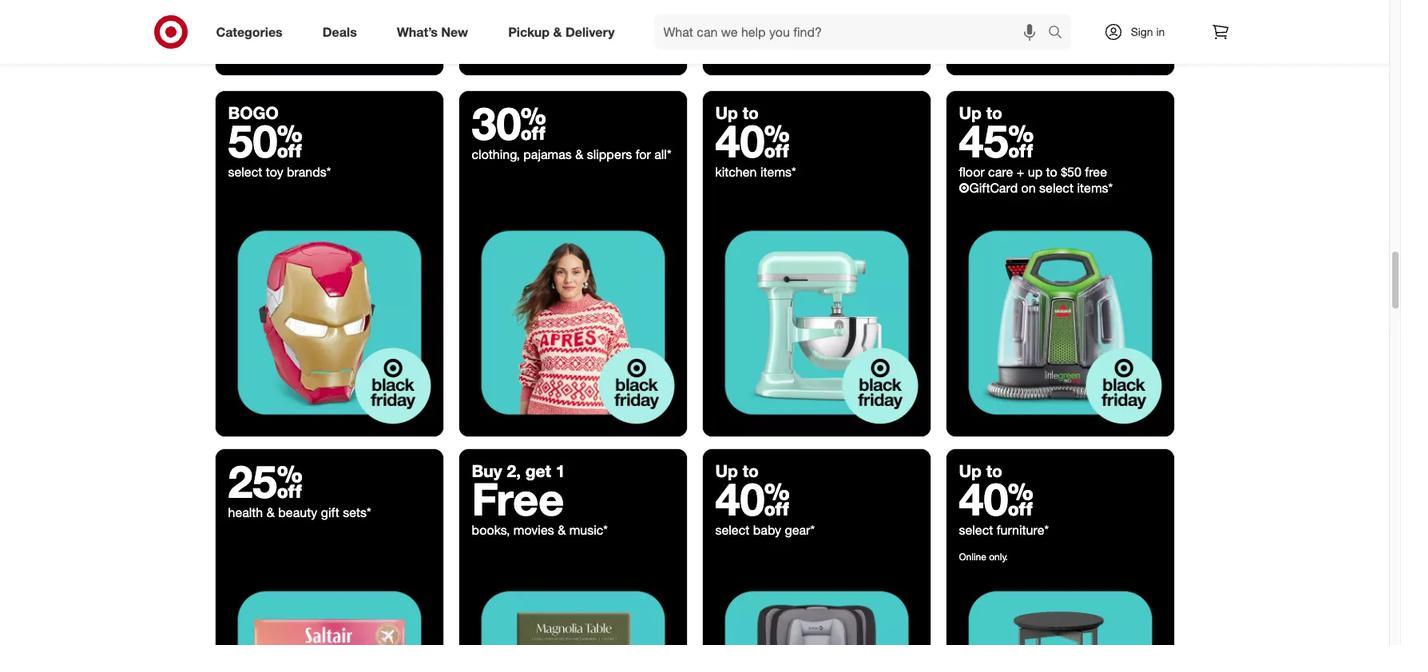 Task type: describe. For each thing, give the bounding box(es) containing it.
target black friday image for select furniture*
[[947, 569, 1175, 645]]

select inside the floor care + up to $50 free ¬ giftcard on select items*
[[1040, 180, 1074, 196]]

bogo
[[228, 103, 279, 123]]

select for select furniture*
[[960, 522, 994, 538]]

up to up floor
[[960, 103, 1003, 123]]

search
[[1041, 25, 1079, 41]]

2,
[[507, 461, 521, 481]]

45
[[960, 114, 1035, 168]]

toy
[[266, 164, 283, 180]]

new
[[441, 24, 468, 40]]

up to for select baby gear*
[[716, 461, 759, 481]]

to for select baby gear*
[[743, 461, 759, 481]]

books,
[[472, 522, 510, 538]]

select toy brands*
[[228, 164, 331, 180]]

sign in
[[1131, 25, 1166, 38]]

& right pickup
[[553, 24, 562, 40]]

movies
[[514, 522, 554, 538]]

slippers
[[587, 147, 632, 163]]

care
[[989, 164, 1014, 180]]

$50
[[1062, 164, 1082, 180]]

deals
[[323, 24, 357, 40]]

health
[[228, 505, 263, 521]]

sign in link
[[1091, 14, 1190, 50]]

buy 2, get 1
[[472, 461, 565, 481]]

up for select baby gear*
[[716, 461, 738, 481]]

free
[[472, 472, 564, 526]]

What can we help you find? suggestions appear below search field
[[654, 14, 1052, 50]]

kitchen
[[716, 164, 757, 180]]

pickup & delivery link
[[495, 14, 635, 50]]

books, movies & music*
[[472, 522, 612, 538]]

& left music*
[[558, 522, 566, 538]]

target black friday image for clothing, pajamas & slippers for all*
[[459, 209, 687, 437]]

pickup & delivery
[[508, 24, 615, 40]]

40 for items*
[[716, 114, 790, 168]]

what's new
[[397, 24, 468, 40]]

to for kitchen items*
[[743, 103, 759, 123]]

select for select toy brands*
[[228, 164, 262, 180]]

sign
[[1131, 25, 1154, 38]]

categories link
[[203, 14, 303, 50]]

beauty
[[278, 505, 318, 521]]

up for kitchen items*
[[716, 103, 738, 123]]

up to for select furniture*
[[960, 461, 1003, 481]]

up up floor
[[960, 103, 982, 123]]

online
[[960, 551, 987, 563]]

furniture*
[[997, 522, 1049, 538]]

to up care
[[987, 103, 1003, 123]]

all*
[[655, 147, 672, 163]]

brands*
[[287, 164, 331, 180]]

items* inside the floor care + up to $50 free ¬ giftcard on select items*
[[1078, 180, 1114, 196]]

¬
[[960, 180, 970, 196]]

0 horizontal spatial items*
[[761, 164, 797, 180]]

get
[[526, 461, 551, 481]]

select for select baby gear*
[[716, 522, 750, 538]]

only.
[[990, 551, 1009, 563]]

select baby gear*
[[716, 522, 815, 538]]

& inside the 30 clothing, pajamas & slippers for all*
[[576, 147, 584, 163]]

25
[[228, 454, 303, 509]]

target black friday image for kitchen items*
[[703, 209, 931, 437]]



Task type: vqa. For each thing, say whether or not it's contained in the screenshot.
select
yes



Task type: locate. For each thing, give the bounding box(es) containing it.
on
[[1022, 180, 1036, 196]]

up
[[1028, 164, 1043, 180]]

pajamas
[[524, 147, 572, 163]]

in
[[1157, 25, 1166, 38]]

target black friday image for health & beauty gift sets*
[[215, 569, 443, 645]]

to up kitchen items*
[[743, 103, 759, 123]]

up up select furniture*
[[960, 461, 982, 481]]

to up select furniture*
[[987, 461, 1003, 481]]

gear*
[[785, 522, 815, 538]]

up to up kitchen
[[716, 103, 759, 123]]

+
[[1017, 164, 1025, 180]]

target black friday image for select baby gear*
[[703, 569, 931, 645]]

40
[[716, 114, 790, 168], [716, 472, 790, 526], [960, 472, 1034, 526]]

40 for furniture*
[[960, 472, 1034, 526]]

up
[[716, 103, 738, 123], [960, 103, 982, 123], [716, 461, 738, 481], [960, 461, 982, 481]]

categories
[[216, 24, 283, 40]]

30 clothing, pajamas & slippers for all*
[[472, 96, 672, 163]]

1
[[556, 461, 565, 481]]

up up kitchen
[[716, 103, 738, 123]]

target black friday image for select toy brands*
[[215, 209, 443, 437]]

clothing,
[[472, 147, 520, 163]]

to up select baby gear*
[[743, 461, 759, 481]]

what's
[[397, 24, 438, 40]]

floor
[[960, 164, 985, 180]]

select left toy
[[228, 164, 262, 180]]

free
[[1086, 164, 1108, 180]]

& inside 25 health & beauty gift sets*
[[267, 505, 275, 521]]

30
[[472, 96, 547, 151]]

to for select furniture*
[[987, 461, 1003, 481]]

& right health
[[267, 505, 275, 521]]

&
[[553, 24, 562, 40], [576, 147, 584, 163], [267, 505, 275, 521], [558, 522, 566, 538]]

delivery
[[566, 24, 615, 40]]

1 horizontal spatial items*
[[1078, 180, 1114, 196]]

target black friday image for books, movies & music*
[[459, 569, 687, 645]]

what's new link
[[383, 14, 488, 50]]

select up online
[[960, 522, 994, 538]]

for
[[636, 147, 651, 163]]

deals link
[[309, 14, 377, 50]]

pickup
[[508, 24, 550, 40]]

up up select baby gear*
[[716, 461, 738, 481]]

items* right kitchen
[[761, 164, 797, 180]]

items* right "up"
[[1078, 180, 1114, 196]]

to inside the floor care + up to $50 free ¬ giftcard on select items*
[[1047, 164, 1058, 180]]

& left slippers
[[576, 147, 584, 163]]

music*
[[570, 522, 608, 538]]

to right "up"
[[1047, 164, 1058, 180]]

select furniture*
[[960, 522, 1049, 538]]

select right on
[[1040, 180, 1074, 196]]

kitchen items*
[[716, 164, 797, 180]]

sets*
[[343, 505, 371, 521]]

up to up select furniture*
[[960, 461, 1003, 481]]

25 health & beauty gift sets*
[[228, 454, 371, 521]]

select left baby
[[716, 522, 750, 538]]

50
[[228, 114, 303, 168]]

up for select furniture*
[[960, 461, 982, 481]]

floor care + up to $50 free ¬ giftcard on select items*
[[960, 164, 1114, 196]]

buy
[[472, 461, 502, 481]]

up to for kitchen items*
[[716, 103, 759, 123]]

target black friday image
[[215, 209, 443, 437], [459, 209, 687, 437], [703, 209, 931, 437], [947, 209, 1175, 437], [215, 569, 443, 645], [459, 569, 687, 645], [703, 569, 931, 645], [947, 569, 1175, 645]]

to
[[743, 103, 759, 123], [987, 103, 1003, 123], [1047, 164, 1058, 180], [743, 461, 759, 481], [987, 461, 1003, 481]]

items*
[[761, 164, 797, 180], [1078, 180, 1114, 196]]

select
[[228, 164, 262, 180], [1040, 180, 1074, 196], [716, 522, 750, 538], [960, 522, 994, 538]]

gift
[[321, 505, 340, 521]]

40 for baby
[[716, 472, 790, 526]]

up to
[[716, 103, 759, 123], [960, 103, 1003, 123], [716, 461, 759, 481], [960, 461, 1003, 481]]

search button
[[1041, 14, 1079, 53]]

baby
[[754, 522, 782, 538]]

giftcard
[[970, 180, 1018, 196]]

online only.
[[960, 551, 1009, 563]]

up to up select baby gear*
[[716, 461, 759, 481]]



